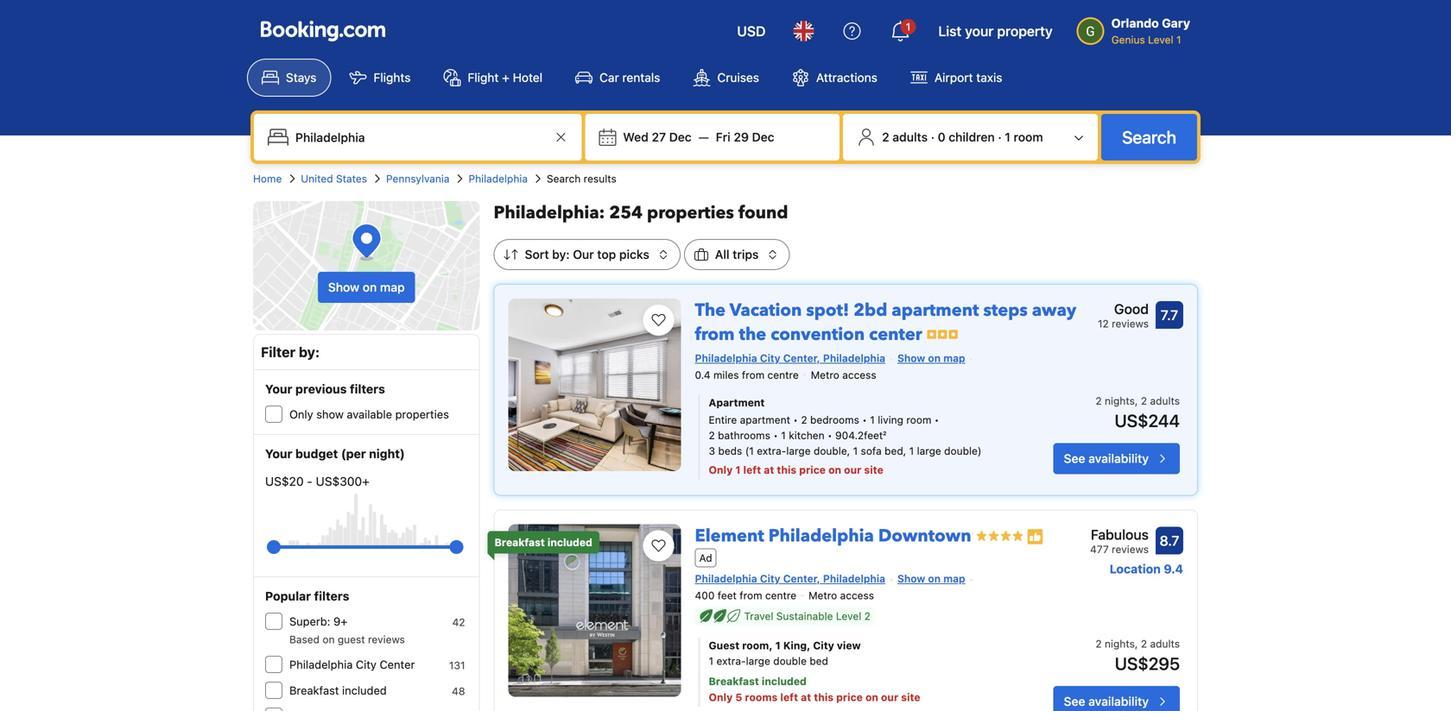 Task type: vqa. For each thing, say whether or not it's contained in the screenshot.
— at the top left of the page
yes



Task type: locate. For each thing, give the bounding box(es) containing it.
site down 'sofa'
[[864, 464, 884, 476]]

2 , from the top
[[1135, 639, 1138, 651]]

on inside guest room, 1 king, city view 1 extra-large double bed breakfast included only 5 rooms left at this price on our site
[[866, 692, 879, 704]]

stays
[[286, 70, 317, 85]]

0 vertical spatial room
[[1014, 130, 1044, 144]]

level down gary
[[1148, 34, 1174, 46]]

from for the
[[742, 369, 765, 381]]

from up travel
[[740, 590, 763, 602]]

0 vertical spatial our
[[844, 464, 862, 476]]

0 vertical spatial reviews
[[1112, 318, 1149, 330]]

large right bed,
[[917, 445, 942, 457]]

large inside guest room, 1 king, city view 1 extra-large double bed breakfast included only 5 rooms left at this price on our site
[[746, 656, 771, 668]]

city up 'bed'
[[813, 640, 834, 652]]

hotel
[[513, 70, 543, 85]]

1 philadelphia city center, philadelphia from the top
[[695, 353, 886, 365]]

1 availability from the top
[[1089, 452, 1149, 466]]

philadelphia city center, philadelphia down "convention"
[[695, 353, 886, 365]]

sofa
[[861, 445, 882, 457]]

properties
[[647, 201, 734, 225], [395, 408, 449, 421]]

dec right 27
[[669, 130, 692, 144]]

0 horizontal spatial properties
[[395, 408, 449, 421]]

ad
[[699, 553, 713, 565]]

centre down "convention"
[[768, 369, 799, 381]]

our down 'sofa'
[[844, 464, 862, 476]]

0 vertical spatial adults
[[893, 130, 928, 144]]

1 vertical spatial see availability link
[[1054, 687, 1180, 712]]

downtown
[[879, 525, 972, 549]]

1 , from the top
[[1135, 395, 1138, 407]]

price down view
[[837, 692, 863, 704]]

on
[[363, 280, 377, 295], [928, 353, 941, 365], [829, 464, 842, 476], [928, 573, 941, 586], [323, 634, 335, 646], [866, 692, 879, 704]]

1 vertical spatial search
[[547, 173, 581, 185]]

metro access
[[811, 369, 877, 381], [809, 590, 874, 602]]

this inside guest room, 1 king, city view 1 extra-large double bed breakfast included only 5 rooms left at this price on our site
[[814, 692, 834, 704]]

at down bathrooms
[[764, 464, 774, 476]]

0 vertical spatial at
[[764, 464, 774, 476]]

1 vertical spatial adults
[[1150, 395, 1180, 407]]

1 down beds
[[736, 464, 741, 476]]

1 horizontal spatial this
[[814, 692, 834, 704]]

1 vertical spatial ,
[[1135, 639, 1138, 651]]

properties up the all
[[647, 201, 734, 225]]

0 horizontal spatial level
[[836, 611, 862, 623]]

0.4 miles from centre
[[695, 369, 799, 381]]

1 vertical spatial by:
[[299, 344, 320, 361]]

philadelphia: 254 properties found
[[494, 201, 788, 225]]

your down filter
[[265, 382, 293, 397]]

1 horizontal spatial left
[[781, 692, 798, 704]]

the
[[739, 323, 767, 347]]

metro access for downtown
[[809, 590, 874, 602]]

2 adults · 0 children · 1 room button
[[850, 121, 1091, 154]]

see availability down 2 nights , 2 adults us$244
[[1064, 452, 1149, 466]]

0 vertical spatial center,
[[783, 353, 821, 365]]

0 vertical spatial breakfast included
[[495, 537, 593, 549]]

wed 27 dec — fri 29 dec
[[623, 130, 775, 144]]

, inside 2 nights , 2 adults us$295
[[1135, 639, 1138, 651]]

1 vertical spatial see
[[1064, 695, 1086, 709]]

philadelphia up feet
[[695, 573, 757, 586]]

search results
[[547, 173, 617, 185]]

extra- down guest at the bottom of the page
[[717, 656, 746, 668]]

see availability
[[1064, 452, 1149, 466], [1064, 695, 1149, 709]]

0 horizontal spatial apartment
[[740, 414, 791, 426]]

show on map for element philadelphia downtown
[[898, 573, 966, 586]]

metro access up apartment link
[[811, 369, 877, 381]]

,
[[1135, 395, 1138, 407], [1135, 639, 1138, 651]]

room
[[1014, 130, 1044, 144], [907, 414, 932, 426]]

8.7
[[1160, 533, 1180, 549]]

2 horizontal spatial breakfast
[[709, 676, 759, 688]]

0 horizontal spatial by:
[[299, 344, 320, 361]]

1 horizontal spatial ·
[[998, 130, 1002, 144]]

element
[[695, 525, 764, 549]]

apartment inside apartment entire apartment • 2 bedrooms • 1 living room • 2 bathrooms • 1 kitchen • 904.2feet² 3 beds (1 extra-large double, 1 sofa bed, 1 large double) only 1 left at this price on our site
[[740, 414, 791, 426]]

apartment up center
[[892, 299, 979, 323]]

results
[[584, 173, 617, 185]]

0 horizontal spatial room
[[907, 414, 932, 426]]

access up the guest room, 1 king, city view link
[[840, 590, 874, 602]]

0 horizontal spatial search
[[547, 173, 581, 185]]

search button
[[1102, 114, 1198, 161]]

level inside orlando gary genius level 1
[[1148, 34, 1174, 46]]

1 vertical spatial your
[[265, 447, 293, 461]]

pennsylvania link
[[386, 171, 450, 187]]

254
[[609, 201, 643, 225]]

apartment entire apartment • 2 bedrooms • 1 living room • 2 bathrooms • 1 kitchen • 904.2feet² 3 beds (1 extra-large double, 1 sofa bed, 1 large double) only 1 left at this price on our site
[[709, 397, 982, 476]]

only down 3
[[709, 464, 733, 476]]

children
[[949, 130, 995, 144]]

from
[[695, 323, 735, 347], [742, 369, 765, 381], [740, 590, 763, 602]]

adults up us$295
[[1150, 639, 1180, 651]]

airport
[[935, 70, 973, 85]]

1 vertical spatial center,
[[783, 573, 821, 586]]

rooms
[[745, 692, 778, 704]]

apartment up bathrooms
[[740, 414, 791, 426]]

0 vertical spatial this
[[777, 464, 797, 476]]

, for element philadelphia downtown
[[1135, 639, 1138, 651]]

reviews down fabulous
[[1112, 544, 1149, 556]]

1 horizontal spatial search
[[1122, 127, 1177, 147]]

1 see availability link from the top
[[1054, 444, 1180, 475]]

price
[[799, 464, 826, 476], [837, 692, 863, 704]]

our down the guest room, 1 king, city view link
[[881, 692, 899, 704]]

see
[[1064, 452, 1086, 466], [1064, 695, 1086, 709]]

0 vertical spatial price
[[799, 464, 826, 476]]

extra- inside guest room, 1 king, city view 1 extra-large double bed breakfast included only 5 rooms left at this price on our site
[[717, 656, 746, 668]]

0 vertical spatial access
[[843, 369, 877, 381]]

double)
[[945, 445, 982, 457]]

left inside apartment entire apartment • 2 bedrooms • 1 living room • 2 bathrooms • 1 kitchen • 904.2feet² 3 beds (1 extra-large double, 1 sofa bed, 1 large double) only 1 left at this price on our site
[[744, 464, 761, 476]]

left down (1
[[744, 464, 761, 476]]

fabulous element
[[1091, 525, 1149, 546]]

your account menu orlando gary genius level 1 element
[[1077, 8, 1198, 48]]

site inside guest room, 1 king, city view 1 extra-large double bed breakfast included only 5 rooms left at this price on our site
[[901, 692, 921, 704]]

search results updated. philadelphia: 254 properties found. element
[[494, 201, 1198, 226]]

based
[[289, 634, 320, 646]]

—
[[699, 130, 709, 144]]

feet
[[718, 590, 737, 602]]

this down 'bed'
[[814, 692, 834, 704]]

search for search
[[1122, 127, 1177, 147]]

(1
[[745, 445, 754, 457]]

orlando
[[1112, 16, 1159, 30]]

2 your from the top
[[265, 447, 293, 461]]

city
[[760, 353, 781, 365], [760, 573, 781, 586], [813, 640, 834, 652], [356, 659, 377, 672]]

this inside apartment entire apartment • 2 bedrooms • 1 living room • 2 bathrooms • 1 kitchen • 904.2feet² 3 beds (1 extra-large double, 1 sofa bed, 1 large double) only 1 left at this price on our site
[[777, 464, 797, 476]]

show on map
[[328, 280, 405, 295], [898, 353, 966, 365], [898, 573, 966, 586]]

adults inside 2 nights , 2 adults us$295
[[1150, 639, 1180, 651]]

2 center, from the top
[[783, 573, 821, 586]]

nights up us$295
[[1105, 639, 1135, 651]]

top
[[597, 248, 616, 262]]

9+
[[334, 616, 348, 629]]

this property is part of our preferred partner programme. it is committed to providing commendable service and good value. it will pay us a higher commission if you make a booking. image
[[1027, 529, 1044, 546]]

by: left our
[[552, 248, 570, 262]]

1 inside orlando gary genius level 1
[[1177, 34, 1182, 46]]

philadelphia up miles
[[695, 353, 757, 365]]

0 horizontal spatial extra-
[[717, 656, 746, 668]]

Where are you going? field
[[289, 122, 551, 153]]

•
[[793, 414, 798, 426], [863, 414, 867, 426], [935, 414, 940, 426], [774, 430, 778, 442], [828, 430, 833, 442]]

by: for filter
[[299, 344, 320, 361]]

adults up us$244
[[1150, 395, 1180, 407]]

0 vertical spatial left
[[744, 464, 761, 476]]

cruises link
[[679, 59, 774, 97]]

1 vertical spatial reviews
[[1112, 544, 1149, 556]]

at inside apartment entire apartment • 2 bedrooms • 1 living room • 2 bathrooms • 1 kitchen • 904.2feet² 3 beds (1 extra-large double, 1 sofa bed, 1 large double) only 1 left at this price on our site
[[764, 464, 774, 476]]

philadelphia
[[469, 173, 528, 185], [695, 353, 757, 365], [823, 353, 886, 365], [769, 525, 874, 549], [695, 573, 757, 586], [823, 573, 886, 586], [289, 659, 353, 672]]

metro
[[811, 369, 840, 381], [809, 590, 837, 602]]

2 vertical spatial adults
[[1150, 639, 1180, 651]]

1 vertical spatial access
[[840, 590, 874, 602]]

only
[[289, 408, 313, 421], [709, 464, 733, 476], [709, 692, 733, 704]]

0 vertical spatial nights
[[1105, 395, 1135, 407]]

by: right filter
[[299, 344, 320, 361]]

left inside guest room, 1 king, city view 1 extra-large double bed breakfast included only 5 rooms left at this price on our site
[[781, 692, 798, 704]]

wed 27 dec button
[[616, 122, 699, 153]]

from right miles
[[742, 369, 765, 381]]

29
[[734, 130, 749, 144]]

element philadelphia downtown
[[695, 525, 972, 549]]

element philadelphia downtown image
[[509, 525, 681, 698]]

the vacation spot! 2bd apartment steps away from the convention center
[[695, 299, 1077, 347]]

room right children
[[1014, 130, 1044, 144]]

philadelphia:
[[494, 201, 605, 225]]

center, up sustainable
[[783, 573, 821, 586]]

1 vertical spatial properties
[[395, 408, 449, 421]]

0 horizontal spatial dec
[[669, 130, 692, 144]]

show inside button
[[328, 280, 360, 295]]

1 horizontal spatial large
[[787, 445, 811, 457]]

1 center, from the top
[[783, 353, 821, 365]]

2 · from the left
[[998, 130, 1002, 144]]

see availability link down us$244
[[1054, 444, 1180, 475]]

1 horizontal spatial at
[[801, 692, 811, 704]]

breakfast inside guest room, 1 king, city view 1 extra-large double bed breakfast included only 5 rooms left at this price on our site
[[709, 676, 759, 688]]

1 right children
[[1005, 130, 1011, 144]]

0 horizontal spatial price
[[799, 464, 826, 476]]

car rentals link
[[561, 59, 675, 97]]

0 vertical spatial centre
[[768, 369, 799, 381]]

1 vertical spatial extra-
[[717, 656, 746, 668]]

1 horizontal spatial breakfast included
[[495, 537, 593, 549]]

site down the guest room, 1 king, city view link
[[901, 692, 921, 704]]

1 vertical spatial philadelphia city center, philadelphia
[[695, 573, 886, 586]]

1 left kitchen
[[781, 430, 786, 442]]

0 vertical spatial see availability link
[[1054, 444, 1180, 475]]

map for element philadelphia downtown
[[944, 573, 966, 586]]

0 vertical spatial show on map
[[328, 280, 405, 295]]

1 horizontal spatial included
[[548, 537, 593, 549]]

1 see from the top
[[1064, 452, 1086, 466]]

room,
[[742, 640, 773, 652]]

center, for philadelphia
[[783, 573, 821, 586]]

at
[[764, 464, 774, 476], [801, 692, 811, 704]]

metro access up travel sustainable level 2
[[809, 590, 874, 602]]

our inside apartment entire apartment • 2 bedrooms • 1 living room • 2 bathrooms • 1 kitchen • 904.2feet² 3 beds (1 extra-large double, 1 sofa bed, 1 large double) only 1 left at this price on our site
[[844, 464, 862, 476]]

center, down "convention"
[[783, 353, 821, 365]]

filter by:
[[261, 344, 320, 361]]

2 inside dropdown button
[[882, 130, 890, 144]]

0 vertical spatial from
[[695, 323, 735, 347]]

search
[[1122, 127, 1177, 147], [547, 173, 581, 185]]

room right 'living'
[[907, 414, 932, 426]]

trips
[[733, 248, 759, 262]]

included inside guest room, 1 king, city view 1 extra-large double bed breakfast included only 5 rooms left at this price on our site
[[762, 676, 807, 688]]

centre up travel
[[765, 590, 797, 602]]

reviews down "good" on the right of the page
[[1112, 318, 1149, 330]]

dec right 29
[[752, 130, 775, 144]]

nights up us$244
[[1105, 395, 1135, 407]]

0 vertical spatial see
[[1064, 452, 1086, 466]]

reviews for fabulous
[[1112, 544, 1149, 556]]

philadelphia down based
[[289, 659, 353, 672]]

location 9.4
[[1110, 562, 1184, 577]]

0 vertical spatial filters
[[350, 382, 385, 397]]

philadelphia up travel sustainable level 2
[[769, 525, 874, 549]]

apartment inside the vacation spot! 2bd apartment steps away from the convention center
[[892, 299, 979, 323]]

1 vertical spatial left
[[781, 692, 798, 704]]

king,
[[784, 640, 811, 652]]

large down room,
[[746, 656, 771, 668]]

1 vertical spatial site
[[901, 692, 921, 704]]

your up us$20
[[265, 447, 293, 461]]

1 vertical spatial see availability
[[1064, 695, 1149, 709]]

1 vertical spatial metro
[[809, 590, 837, 602]]

search inside "button"
[[1122, 127, 1177, 147]]

access
[[843, 369, 877, 381], [840, 590, 874, 602]]

left right rooms
[[781, 692, 798, 704]]

2 see availability from the top
[[1064, 695, 1149, 709]]

nights inside 2 nights , 2 adults us$295
[[1105, 639, 1135, 651]]

reviews inside good 12 reviews
[[1112, 318, 1149, 330]]

, inside 2 nights , 2 adults us$244
[[1135, 395, 1138, 407]]

see availability down 2 nights , 2 adults us$295
[[1064, 695, 1149, 709]]

1 vertical spatial centre
[[765, 590, 797, 602]]

0 horizontal spatial included
[[342, 685, 387, 698]]

, for the vacation spot! 2bd apartment steps away from the convention center
[[1135, 395, 1138, 407]]

2 vertical spatial from
[[740, 590, 763, 602]]

filter
[[261, 344, 296, 361]]

this down kitchen
[[777, 464, 797, 476]]

philadelphia city center, philadelphia up sustainable
[[695, 573, 886, 586]]

group
[[274, 534, 457, 562]]

1 left 'living'
[[870, 414, 875, 426]]

1 down gary
[[1177, 34, 1182, 46]]

access up apartment link
[[843, 369, 877, 381]]

2 nights from the top
[[1105, 639, 1135, 651]]

all trips button
[[684, 239, 790, 270]]

apartment
[[892, 299, 979, 323], [740, 414, 791, 426]]

only left the 5
[[709, 692, 733, 704]]

2 philadelphia city center, philadelphia from the top
[[695, 573, 886, 586]]

1 vertical spatial apartment
[[740, 414, 791, 426]]

· left 0
[[931, 130, 935, 144]]

genius
[[1112, 34, 1146, 46]]

0 vertical spatial map
[[380, 280, 405, 295]]

stays link
[[247, 59, 331, 97]]

filters up only show available properties
[[350, 382, 385, 397]]

1 horizontal spatial level
[[1148, 34, 1174, 46]]

2 vertical spatial map
[[944, 573, 966, 586]]

reviews up center
[[368, 634, 405, 646]]

2 see availability link from the top
[[1054, 687, 1180, 712]]

map for the vacation spot! 2bd apartment steps away from the convention center
[[944, 353, 966, 365]]

our inside guest room, 1 king, city view 1 extra-large double bed breakfast included only 5 rooms left at this price on our site
[[881, 692, 899, 704]]

• up 904.2feet²
[[863, 414, 867, 426]]

1 vertical spatial availability
[[1089, 695, 1149, 709]]

scored 7.7 element
[[1156, 302, 1184, 329]]

2 horizontal spatial included
[[762, 676, 807, 688]]

extra- right (1
[[757, 445, 787, 457]]

1 vertical spatial this
[[814, 692, 834, 704]]

1 horizontal spatial our
[[881, 692, 899, 704]]

availability for element philadelphia downtown
[[1089, 695, 1149, 709]]

0 vertical spatial metro
[[811, 369, 840, 381]]

metro access for spot!
[[811, 369, 877, 381]]

filters
[[350, 382, 385, 397], [314, 590, 349, 604]]

0 horizontal spatial ·
[[931, 130, 935, 144]]

, up us$295
[[1135, 639, 1138, 651]]

+
[[502, 70, 510, 85]]

1 horizontal spatial room
[[1014, 130, 1044, 144]]

0 horizontal spatial this
[[777, 464, 797, 476]]

adults left 0
[[893, 130, 928, 144]]

• up double,
[[828, 430, 833, 442]]

center, for vacation
[[783, 353, 821, 365]]

see availability link for the vacation spot! 2bd apartment steps away from the convention center
[[1054, 444, 1180, 475]]

metro up apartment link
[[811, 369, 840, 381]]

booking.com image
[[261, 21, 385, 41]]

dec
[[669, 130, 692, 144], [752, 130, 775, 144]]

· right children
[[998, 130, 1002, 144]]

2 see from the top
[[1064, 695, 1086, 709]]

nights inside 2 nights , 2 adults us$244
[[1105, 395, 1135, 407]]

1 nights from the top
[[1105, 395, 1135, 407]]

, up us$244
[[1135, 395, 1138, 407]]

0 horizontal spatial left
[[744, 464, 761, 476]]

1 horizontal spatial filters
[[350, 382, 385, 397]]

apartment link
[[709, 395, 1001, 411]]

the vacation spot! 2bd apartment steps away from the convention center image
[[509, 299, 681, 472]]

0 horizontal spatial filters
[[314, 590, 349, 604]]

0 horizontal spatial at
[[764, 464, 774, 476]]

see availability link down us$295
[[1054, 687, 1180, 712]]

1 see availability from the top
[[1064, 452, 1149, 466]]

0 vertical spatial search
[[1122, 127, 1177, 147]]

by: for sort
[[552, 248, 570, 262]]

picks
[[620, 248, 650, 262]]

philadelphia down "convention"
[[823, 353, 886, 365]]

0 vertical spatial see availability
[[1064, 452, 1149, 466]]

1 horizontal spatial dec
[[752, 130, 775, 144]]

1 horizontal spatial price
[[837, 692, 863, 704]]

0 vertical spatial metro access
[[811, 369, 877, 381]]

pennsylvania
[[386, 173, 450, 185]]

filters up 9+
[[314, 590, 349, 604]]

price down double,
[[799, 464, 826, 476]]

from inside the vacation spot! 2bd apartment steps away from the convention center
[[695, 323, 735, 347]]

1 vertical spatial show on map
[[898, 353, 966, 365]]

1 horizontal spatial extra-
[[757, 445, 787, 457]]

0 horizontal spatial breakfast included
[[289, 685, 387, 698]]

metro up travel sustainable level 2
[[809, 590, 837, 602]]

1 vertical spatial room
[[907, 414, 932, 426]]

show for element philadelphia downtown
[[898, 573, 926, 586]]

level up view
[[836, 611, 862, 623]]

0 vertical spatial level
[[1148, 34, 1174, 46]]

from down the
[[695, 323, 735, 347]]

2 availability from the top
[[1089, 695, 1149, 709]]

fabulous
[[1091, 527, 1149, 543]]

• left kitchen
[[774, 430, 778, 442]]

large down kitchen
[[787, 445, 811, 457]]

1 vertical spatial filters
[[314, 590, 349, 604]]

0 vertical spatial site
[[864, 464, 884, 476]]

0 vertical spatial by:
[[552, 248, 570, 262]]

1 right bed,
[[909, 445, 914, 457]]

1 your from the top
[[265, 382, 293, 397]]

metro for philadelphia
[[809, 590, 837, 602]]

reviews
[[1112, 318, 1149, 330], [1112, 544, 1149, 556], [368, 634, 405, 646]]

1 vertical spatial metro access
[[809, 590, 874, 602]]

1 horizontal spatial apartment
[[892, 299, 979, 323]]

fri 29 dec button
[[709, 122, 782, 153]]

availability down us$244
[[1089, 452, 1149, 466]]

0 vertical spatial your
[[265, 382, 293, 397]]

at down 'bed'
[[801, 692, 811, 704]]

adults inside 2 nights , 2 adults us$244
[[1150, 395, 1180, 407]]

bathrooms
[[718, 430, 771, 442]]

0 vertical spatial apartment
[[892, 299, 979, 323]]

properties right available
[[395, 408, 449, 421]]

city down guest at left
[[356, 659, 377, 672]]

only left show
[[289, 408, 313, 421]]

availability down us$295
[[1089, 695, 1149, 709]]

0 horizontal spatial site
[[864, 464, 884, 476]]

0 vertical spatial ,
[[1135, 395, 1138, 407]]

2 vertical spatial show
[[898, 573, 926, 586]]

reviews inside fabulous 477 reviews
[[1112, 544, 1149, 556]]

vacation
[[730, 299, 802, 323]]

miles
[[714, 369, 739, 381]]



Task type: describe. For each thing, give the bounding box(es) containing it.
at inside guest room, 1 king, city view 1 extra-large double bed breakfast included only 5 rooms left at this price on our site
[[801, 692, 811, 704]]

see availability for element philadelphia downtown
[[1064, 695, 1149, 709]]

guest
[[338, 634, 365, 646]]

gary
[[1162, 16, 1191, 30]]

taxis
[[977, 70, 1003, 85]]

2 dec from the left
[[752, 130, 775, 144]]

list
[[939, 23, 962, 39]]

1 left 'sofa'
[[853, 445, 858, 457]]

orlando gary genius level 1
[[1112, 16, 1191, 46]]

flight
[[468, 70, 499, 85]]

popular filters
[[265, 590, 349, 604]]

48
[[452, 686, 465, 698]]

united states link
[[301, 171, 367, 187]]

on inside button
[[363, 280, 377, 295]]

previous
[[295, 382, 347, 397]]

search for search results
[[547, 173, 581, 185]]

adults inside dropdown button
[[893, 130, 928, 144]]

centre for vacation
[[768, 369, 799, 381]]

flights link
[[335, 59, 425, 97]]

2 horizontal spatial large
[[917, 445, 942, 457]]

only inside guest room, 1 king, city view 1 extra-large double bed breakfast included only 5 rooms left at this price on our site
[[709, 692, 733, 704]]

budget
[[295, 447, 338, 461]]

cruises
[[718, 70, 759, 85]]

double,
[[814, 445, 850, 457]]

attractions
[[817, 70, 878, 85]]

good element
[[1098, 299, 1149, 320]]

your budget (per night)
[[265, 447, 405, 461]]

bed,
[[885, 445, 907, 457]]

0 vertical spatial only
[[289, 408, 313, 421]]

3
[[709, 445, 715, 457]]

kitchen
[[789, 430, 825, 442]]

sort
[[525, 248, 549, 262]]

(per
[[341, 447, 366, 461]]

nights for element philadelphia downtown
[[1105, 639, 1135, 651]]

double
[[773, 656, 807, 668]]

flight + hotel link
[[429, 59, 557, 97]]

philadelphia up philadelphia:
[[469, 173, 528, 185]]

extra- inside apartment entire apartment • 2 bedrooms • 1 living room • 2 bathrooms • 1 kitchen • 904.2feet² 3 beds (1 extra-large double, 1 sofa bed, 1 large double) only 1 left at this price on our site
[[757, 445, 787, 457]]

centre for philadelphia
[[765, 590, 797, 602]]

1 vertical spatial breakfast included
[[289, 685, 387, 698]]

2 nights , 2 adults us$244
[[1096, 395, 1180, 431]]

airport taxis
[[935, 70, 1003, 85]]

city up 400 feet from centre
[[760, 573, 781, 586]]

on inside apartment entire apartment • 2 bedrooms • 1 living room • 2 bathrooms • 1 kitchen • 904.2feet² 3 beds (1 extra-large double, 1 sofa bed, 1 large double) only 1 left at this price on our site
[[829, 464, 842, 476]]

show on map inside show on map button
[[328, 280, 405, 295]]

car
[[600, 70, 619, 85]]

1 button
[[880, 10, 921, 52]]

reviews for good
[[1112, 318, 1149, 330]]

city inside guest room, 1 king, city view 1 extra-large double bed breakfast included only 5 rooms left at this price on our site
[[813, 640, 834, 652]]

usd
[[737, 23, 766, 39]]

usd button
[[727, 10, 776, 52]]

travel sustainable level 2
[[744, 611, 871, 623]]

your for your budget (per night)
[[265, 447, 293, 461]]

show for the vacation spot! 2bd apartment steps away from the convention center
[[898, 353, 926, 365]]

beds
[[718, 445, 742, 457]]

spot!
[[806, 299, 849, 323]]

apartment
[[709, 397, 765, 409]]

entire
[[709, 414, 737, 426]]

us$295
[[1115, 654, 1180, 674]]

9.4
[[1164, 562, 1184, 577]]

access for spot!
[[843, 369, 877, 381]]

room inside dropdown button
[[1014, 130, 1044, 144]]

nights for the vacation spot! 2bd apartment steps away from the convention center
[[1105, 395, 1135, 407]]

scored 8.7 element
[[1156, 527, 1184, 555]]

42
[[452, 617, 465, 629]]

0
[[938, 130, 946, 144]]

2 adults · 0 children · 1 room
[[882, 130, 1044, 144]]

living
[[878, 414, 904, 426]]

1 dec from the left
[[669, 130, 692, 144]]

see availability for the vacation spot! 2bd apartment steps away from the convention center
[[1064, 452, 1149, 466]]

show on map for the vacation spot! 2bd apartment steps away from the convention center
[[898, 353, 966, 365]]

1 left king,
[[776, 640, 781, 652]]

list your property
[[939, 23, 1053, 39]]

price inside guest room, 1 king, city view 1 extra-large double bed breakfast included only 5 rooms left at this price on our site
[[837, 692, 863, 704]]

this property is part of our preferred partner programme. it is committed to providing commendable service and good value. it will pay us a higher commission if you make a booking. image
[[1027, 529, 1044, 546]]

1 horizontal spatial breakfast
[[495, 537, 545, 549]]

view
[[837, 640, 861, 652]]

1 · from the left
[[931, 130, 935, 144]]

map inside show on map button
[[380, 280, 405, 295]]

philadelphia city center, philadelphia for vacation
[[695, 353, 886, 365]]

popular
[[265, 590, 311, 604]]

available
[[347, 408, 392, 421]]

night)
[[369, 447, 405, 461]]

availability for the vacation spot! 2bd apartment steps away from the convention center
[[1089, 452, 1149, 466]]

400
[[695, 590, 715, 602]]

show
[[316, 408, 344, 421]]

all trips
[[715, 248, 759, 262]]

your for your previous filters
[[265, 382, 293, 397]]

1 left list
[[906, 21, 911, 33]]

0 horizontal spatial breakfast
[[289, 685, 339, 698]]

only show available properties
[[289, 408, 449, 421]]

airport taxis link
[[896, 59, 1017, 97]]

see for the vacation spot! 2bd apartment steps away from the convention center
[[1064, 452, 1086, 466]]

our
[[573, 248, 594, 262]]

fri
[[716, 130, 731, 144]]

27
[[652, 130, 666, 144]]

philadelphia city center, philadelphia for philadelphia
[[695, 573, 886, 586]]

400 feet from centre
[[695, 590, 797, 602]]

metro for vacation
[[811, 369, 840, 381]]

• right 'living'
[[935, 414, 940, 426]]

home link
[[253, 171, 282, 187]]

us$300+
[[316, 475, 370, 489]]

based on guest reviews
[[289, 634, 405, 646]]

2bd
[[854, 299, 888, 323]]

adults for downtown
[[1150, 639, 1180, 651]]

rentals
[[623, 70, 660, 85]]

flight + hotel
[[468, 70, 543, 85]]

access for downtown
[[840, 590, 874, 602]]

see availability link for element philadelphia downtown
[[1054, 687, 1180, 712]]

center
[[869, 323, 923, 347]]

• up kitchen
[[793, 414, 798, 426]]

room inside apartment entire apartment • 2 bedrooms • 1 living room • 2 bathrooms • 1 kitchen • 904.2feet² 3 beds (1 extra-large double, 1 sofa bed, 1 large double) only 1 left at this price on our site
[[907, 414, 932, 426]]

2 vertical spatial reviews
[[368, 634, 405, 646]]

site inside apartment entire apartment • 2 bedrooms • 1 living room • 2 bathrooms • 1 kitchen • 904.2feet² 3 beds (1 extra-large double, 1 sofa bed, 1 large double) only 1 left at this price on our site
[[864, 464, 884, 476]]

good 12 reviews
[[1098, 301, 1149, 330]]

1 down guest at the bottom of the page
[[709, 656, 714, 668]]

superb: 9+
[[289, 616, 348, 629]]

us$20
[[265, 475, 304, 489]]

from for element
[[740, 590, 763, 602]]

7.7
[[1161, 307, 1179, 324]]

adults for spot!
[[1150, 395, 1180, 407]]

sustainable
[[777, 611, 833, 623]]

element philadelphia downtown link
[[695, 518, 972, 549]]

price inside apartment entire apartment • 2 bedrooms • 1 living room • 2 bathrooms • 1 kitchen • 904.2feet² 3 beds (1 extra-large double, 1 sofa bed, 1 large double) only 1 left at this price on our site
[[799, 464, 826, 476]]

sort by: our top picks
[[525, 248, 650, 262]]

0 vertical spatial properties
[[647, 201, 734, 225]]

property
[[997, 23, 1053, 39]]

12
[[1098, 318, 1109, 330]]

see for element philadelphia downtown
[[1064, 695, 1086, 709]]

only inside apartment entire apartment • 2 bedrooms • 1 living room • 2 bathrooms • 1 kitchen • 904.2feet² 3 beds (1 extra-large double, 1 sofa bed, 1 large double) only 1 left at this price on our site
[[709, 464, 733, 476]]

location
[[1110, 562, 1161, 577]]

city up 0.4 miles from centre
[[760, 353, 781, 365]]

philadelphia down element philadelphia downtown
[[823, 573, 886, 586]]

2 nights , 2 adults us$295
[[1096, 639, 1180, 674]]

131
[[449, 660, 465, 672]]



